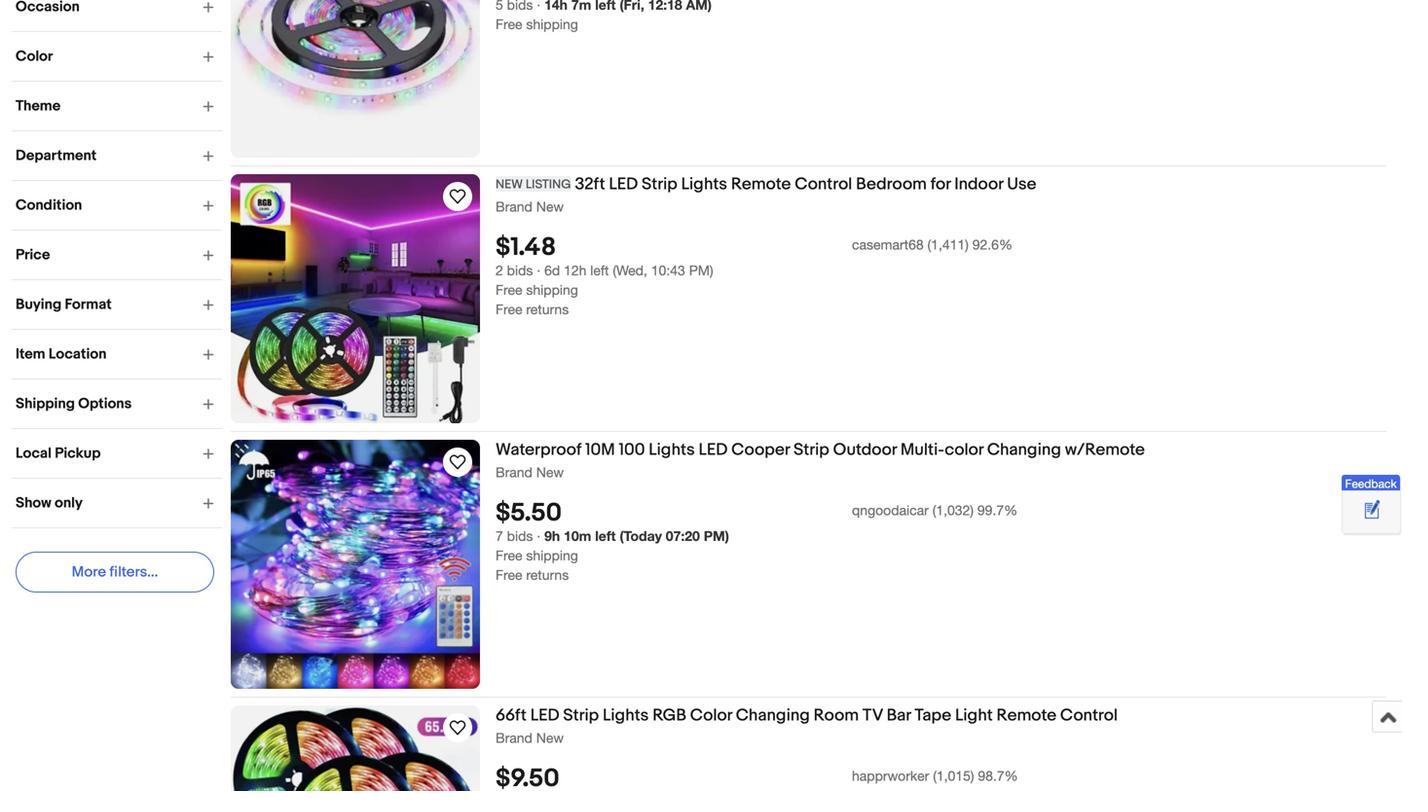 Task type: vqa. For each thing, say whether or not it's contained in the screenshot.
James at top
no



Task type: describe. For each thing, give the bounding box(es) containing it.
w/remote
[[1065, 440, 1145, 461]]

1 shipping from the top
[[526, 16, 578, 32]]

for
[[931, 174, 951, 195]]

watch 66ft led strip lights rgb color changing room tv bar tape light remote control image
[[446, 717, 469, 740]]

theme button
[[16, 97, 222, 115]]

buying format
[[16, 296, 112, 314]]

department button
[[16, 147, 222, 165]]

changing inside 66ft led strip lights rgb color changing room tv bar tape light remote control brand new
[[736, 706, 810, 727]]

waterproof 10m 100 lights led cooper strip outdoor multi-color changing w/remote image
[[231, 440, 480, 690]]

waterproof 10m 100 lights led cooper strip outdoor multi-color changing w/remote brand new
[[496, 440, 1145, 481]]

pm) for $1.48
[[689, 263, 714, 279]]

feedback
[[1346, 477, 1397, 491]]

bids for $1.48
[[507, 263, 533, 279]]

$5.50
[[496, 499, 562, 529]]

32ft led strip lights remote control bedroom for indoor use heading
[[496, 174, 1037, 195]]

more filters... button
[[16, 552, 214, 593]]

buying
[[16, 296, 62, 314]]

casemart68 (1,411) 92.6% 2 bids · 6d 12h left (wed, 10:43 pm) free shipping free returns
[[496, 237, 1013, 318]]

strip inside new listing 32ft led strip lights remote control bedroom for indoor use brand new
[[642, 174, 678, 195]]

light
[[956, 706, 993, 727]]

new inside 66ft led strip lights rgb color changing room tv bar tape light remote control brand new
[[536, 731, 564, 747]]

shipping
[[16, 395, 75, 413]]

shipping options button
[[16, 395, 222, 413]]

brand inside 66ft led strip lights rgb color changing room tv bar tape light remote control brand new
[[496, 731, 533, 747]]

watch waterproof 10m 100 lights led cooper strip outdoor multi-color changing w/remote image
[[446, 451, 469, 474]]

color inside 66ft led strip lights rgb color changing room tv bar tape light remote control brand new
[[690, 706, 732, 727]]

bar
[[887, 706, 911, 727]]

lights for led
[[649, 440, 695, 461]]

5 free from the top
[[496, 568, 523, 584]]

lights inside new listing 32ft led strip lights remote control bedroom for indoor use brand new
[[681, 174, 728, 195]]

options
[[78, 395, 132, 413]]

theme
[[16, 97, 61, 115]]

led inside 66ft led strip lights rgb color changing room tv bar tape light remote control brand new
[[531, 706, 560, 727]]

only
[[55, 495, 83, 512]]

$1.48
[[496, 233, 556, 263]]

more
[[72, 564, 106, 581]]

buying format button
[[16, 296, 222, 314]]

new left listing
[[496, 177, 523, 192]]

condition
[[16, 197, 82, 214]]

9h
[[545, 529, 560, 545]]

listing
[[526, 177, 571, 192]]

4 free from the top
[[496, 548, 523, 564]]

10m
[[564, 529, 592, 545]]

tape
[[915, 706, 952, 727]]

2 free from the top
[[496, 282, 523, 298]]

· for $5.50
[[537, 529, 541, 545]]

92.6%
[[973, 237, 1013, 253]]

left for $1.48
[[591, 263, 609, 279]]

brand for $5.50
[[496, 465, 533, 481]]

left for $5.50
[[595, 529, 616, 545]]

7
[[496, 529, 503, 545]]

cooper
[[732, 440, 790, 461]]

led inside the waterproof 10m 100 lights led cooper strip outdoor multi-color changing w/remote brand new
[[699, 440, 728, 461]]

show only button
[[16, 495, 222, 512]]

item location
[[16, 346, 107, 363]]

remote inside new listing 32ft led strip lights remote control bedroom for indoor use brand new
[[731, 174, 791, 195]]

bids for $5.50
[[507, 529, 533, 545]]

strip inside 66ft led strip lights rgb color changing room tv bar tape light remote control brand new
[[563, 706, 599, 727]]

condition button
[[16, 197, 222, 214]]

shipping for $5.50
[[526, 548, 578, 564]]

smd 3528 rgb flexible led strip lights 12v dc image
[[231, 0, 480, 158]]

watch 32ft led strip lights remote control bedroom for indoor use image
[[446, 185, 469, 208]]

color
[[945, 440, 984, 461]]

free shipping
[[496, 16, 578, 32]]

98.7%
[[978, 769, 1018, 785]]

tv
[[863, 706, 883, 727]]

qngoodaicar
[[852, 503, 929, 519]]

led inside new listing 32ft led strip lights remote control bedroom for indoor use brand new
[[609, 174, 638, 195]]

0 vertical spatial color
[[16, 48, 53, 65]]

local
[[16, 445, 52, 463]]

66ft led strip lights rgb color changing room tv bar tape light remote control heading
[[496, 706, 1118, 727]]

room
[[814, 706, 859, 727]]

casemart68
[[852, 237, 924, 253]]

(1,032)
[[933, 503, 974, 519]]

pm) for $5.50
[[704, 529, 729, 545]]



Task type: locate. For each thing, give the bounding box(es) containing it.
lights for rgb
[[603, 706, 649, 727]]

99.7%
[[978, 503, 1018, 519]]

returns inside qngoodaicar (1,032) 99.7% 7 bids · 9h 10m left (today 07:20 pm) free shipping free returns
[[526, 568, 569, 584]]

1 vertical spatial control
[[1061, 706, 1118, 727]]

price
[[16, 246, 50, 264]]

color up theme
[[16, 48, 53, 65]]

1 bids from the top
[[507, 263, 533, 279]]

1 vertical spatial brand
[[496, 465, 533, 481]]

remote up casemart68 (1,411) 92.6% 2 bids · 6d 12h left (wed, 10:43 pm) free shipping free returns
[[731, 174, 791, 195]]

rgb
[[653, 706, 687, 727]]

color button
[[16, 48, 222, 65]]

32ft
[[575, 174, 605, 195]]

lights up 10:43
[[681, 174, 728, 195]]

pm) right 07:20 on the left
[[704, 529, 729, 545]]

brand
[[496, 199, 533, 215], [496, 465, 533, 481], [496, 731, 533, 747]]

2 vertical spatial strip
[[563, 706, 599, 727]]

1 horizontal spatial color
[[690, 706, 732, 727]]

2 bids from the top
[[507, 529, 533, 545]]

bids right '7'
[[507, 529, 533, 545]]

free
[[496, 16, 523, 32], [496, 282, 523, 298], [496, 302, 523, 318], [496, 548, 523, 564], [496, 568, 523, 584]]

shipping options
[[16, 395, 132, 413]]

lights inside the waterproof 10m 100 lights led cooper strip outdoor multi-color changing w/remote brand new
[[649, 440, 695, 461]]

0 horizontal spatial led
[[531, 706, 560, 727]]

3 free from the top
[[496, 302, 523, 318]]

1 vertical spatial changing
[[736, 706, 810, 727]]

0 vertical spatial led
[[609, 174, 638, 195]]

changing right the color
[[988, 440, 1062, 461]]

returns
[[526, 302, 569, 318], [526, 568, 569, 584]]

led
[[609, 174, 638, 195], [699, 440, 728, 461], [531, 706, 560, 727]]

shipping for $1.48
[[526, 282, 578, 298]]

1 returns from the top
[[526, 302, 569, 318]]

new inside the waterproof 10m 100 lights led cooper strip outdoor multi-color changing w/remote brand new
[[536, 465, 564, 481]]

pm) inside casemart68 (1,411) 92.6% 2 bids · 6d 12h left (wed, 10:43 pm) free shipping free returns
[[689, 263, 714, 279]]

filters...
[[109, 564, 158, 581]]

price button
[[16, 246, 222, 264]]

(today
[[620, 529, 662, 545]]

left right 10m
[[595, 529, 616, 545]]

1 horizontal spatial control
[[1061, 706, 1118, 727]]

control inside new listing 32ft led strip lights remote control bedroom for indoor use brand new
[[795, 174, 853, 195]]

66ft led strip lights rgb color changing room tv bar tape light remote control brand new
[[496, 706, 1118, 747]]

· inside qngoodaicar (1,032) 99.7% 7 bids · 9h 10m left (today 07:20 pm) free shipping free returns
[[537, 529, 541, 545]]

1 free from the top
[[496, 16, 523, 32]]

brand down waterproof
[[496, 465, 533, 481]]

show
[[16, 495, 51, 512]]

bids inside qngoodaicar (1,032) 99.7% 7 bids · 9h 10m left (today 07:20 pm) free shipping free returns
[[507, 529, 533, 545]]

brand down listing
[[496, 199, 533, 215]]

shipping inside casemart68 (1,411) 92.6% 2 bids · 6d 12h left (wed, 10:43 pm) free shipping free returns
[[526, 282, 578, 298]]

led right 32ft
[[609, 174, 638, 195]]

1 vertical spatial lights
[[649, 440, 695, 461]]

07:20
[[666, 529, 700, 545]]

left
[[591, 263, 609, 279], [595, 529, 616, 545]]

remote
[[731, 174, 791, 195], [997, 706, 1057, 727]]

show only
[[16, 495, 83, 512]]

remote right light on the bottom right
[[997, 706, 1057, 727]]

color
[[16, 48, 53, 65], [690, 706, 732, 727]]

bedroom
[[856, 174, 927, 195]]

location
[[49, 346, 107, 363]]

0 vertical spatial brand
[[496, 199, 533, 215]]

2 vertical spatial brand
[[496, 731, 533, 747]]

bids inside casemart68 (1,411) 92.6% 2 bids · 6d 12h left (wed, 10:43 pm) free shipping free returns
[[507, 263, 533, 279]]

new down listing
[[536, 199, 564, 215]]

left inside qngoodaicar (1,032) 99.7% 7 bids · 9h 10m left (today 07:20 pm) free shipping free returns
[[595, 529, 616, 545]]

0 horizontal spatial strip
[[563, 706, 599, 727]]

32ft led strip lights remote control bedroom for indoor use image
[[231, 174, 480, 424]]

lights left rgb
[[603, 706, 649, 727]]

use
[[1007, 174, 1037, 195]]

6d
[[545, 263, 560, 279]]

lights right 100
[[649, 440, 695, 461]]

2 shipping from the top
[[526, 282, 578, 298]]

brand for $1.48
[[496, 199, 533, 215]]

1 horizontal spatial changing
[[988, 440, 1062, 461]]

66ft led strip lights rgb color changing room tv bar tape light remote control link
[[496, 706, 1387, 730]]

bids right 2
[[507, 263, 533, 279]]

shipping
[[526, 16, 578, 32], [526, 282, 578, 298], [526, 548, 578, 564]]

1 vertical spatial led
[[699, 440, 728, 461]]

2
[[496, 263, 503, 279]]

1 vertical spatial remote
[[997, 706, 1057, 727]]

3 brand from the top
[[496, 731, 533, 747]]

2 horizontal spatial led
[[699, 440, 728, 461]]

strip right 66ft
[[563, 706, 599, 727]]

100
[[619, 440, 645, 461]]

pm)
[[689, 263, 714, 279], [704, 529, 729, 545]]

outdoor
[[833, 440, 897, 461]]

local pickup
[[16, 445, 101, 463]]

new listing 32ft led strip lights remote control bedroom for indoor use brand new
[[496, 174, 1037, 215]]

control inside 66ft led strip lights rgb color changing room tv bar tape light remote control brand new
[[1061, 706, 1118, 727]]

1 horizontal spatial remote
[[997, 706, 1057, 727]]

0 vertical spatial lights
[[681, 174, 728, 195]]

1 vertical spatial left
[[595, 529, 616, 545]]

(1,015)
[[933, 769, 975, 785]]

returns inside casemart68 (1,411) 92.6% 2 bids · 6d 12h left (wed, 10:43 pm) free shipping free returns
[[526, 302, 569, 318]]

1 vertical spatial bids
[[507, 529, 533, 545]]

· left 6d at left top
[[537, 263, 541, 279]]

1 vertical spatial returns
[[526, 568, 569, 584]]

· for $1.48
[[537, 263, 541, 279]]

happrworker (1,015) 98.7%
[[852, 769, 1018, 785]]

2 returns from the top
[[526, 568, 569, 584]]

66ft
[[496, 706, 527, 727]]

item
[[16, 346, 45, 363]]

2 vertical spatial shipping
[[526, 548, 578, 564]]

1 vertical spatial strip
[[794, 440, 830, 461]]

returns down 9h
[[526, 568, 569, 584]]

2 brand from the top
[[496, 465, 533, 481]]

bids
[[507, 263, 533, 279], [507, 529, 533, 545]]

waterproof 10m 100 lights led cooper strip outdoor multi-color changing w/remote link
[[496, 440, 1387, 464]]

10:43
[[651, 263, 686, 279]]

0 vertical spatial shipping
[[526, 16, 578, 32]]

brand inside new listing 32ft led strip lights remote control bedroom for indoor use brand new
[[496, 199, 533, 215]]

1 horizontal spatial strip
[[642, 174, 678, 195]]

1 vertical spatial shipping
[[526, 282, 578, 298]]

12h
[[564, 263, 587, 279]]

remote inside 66ft led strip lights rgb color changing room tv bar tape light remote control brand new
[[997, 706, 1057, 727]]

1 · from the top
[[537, 263, 541, 279]]

department
[[16, 147, 97, 165]]

changing
[[988, 440, 1062, 461], [736, 706, 810, 727]]

item location button
[[16, 346, 222, 363]]

pickup
[[55, 445, 101, 463]]

left inside casemart68 (1,411) 92.6% 2 bids · 6d 12h left (wed, 10:43 pm) free shipping free returns
[[591, 263, 609, 279]]

more filters...
[[72, 564, 158, 581]]

lights inside 66ft led strip lights rgb color changing room tv bar tape light remote control brand new
[[603, 706, 649, 727]]

new
[[496, 177, 523, 192], [536, 199, 564, 215], [536, 465, 564, 481], [536, 731, 564, 747]]

·
[[537, 263, 541, 279], [537, 529, 541, 545]]

(1,411)
[[928, 237, 969, 253]]

0 horizontal spatial control
[[795, 174, 853, 195]]

0 horizontal spatial color
[[16, 48, 53, 65]]

multi-
[[901, 440, 945, 461]]

returns down 6d at left top
[[526, 302, 569, 318]]

waterproof 10m 100 lights led cooper strip outdoor multi-color changing w/remote heading
[[496, 440, 1145, 461]]

lights
[[681, 174, 728, 195], [649, 440, 695, 461], [603, 706, 649, 727]]

strip inside the waterproof 10m 100 lights led cooper strip outdoor multi-color changing w/remote brand new
[[794, 440, 830, 461]]

(wed,
[[613, 263, 648, 279]]

control
[[795, 174, 853, 195], [1061, 706, 1118, 727]]

left right 12h
[[591, 263, 609, 279]]

qngoodaicar (1,032) 99.7% 7 bids · 9h 10m left (today 07:20 pm) free shipping free returns
[[496, 503, 1018, 584]]

pm) right 10:43
[[689, 263, 714, 279]]

0 horizontal spatial remote
[[731, 174, 791, 195]]

new down waterproof
[[536, 465, 564, 481]]

brand down 66ft
[[496, 731, 533, 747]]

indoor
[[955, 174, 1004, 195]]

0 vertical spatial remote
[[731, 174, 791, 195]]

0 horizontal spatial changing
[[736, 706, 810, 727]]

changing inside the waterproof 10m 100 lights led cooper strip outdoor multi-color changing w/remote brand new
[[988, 440, 1062, 461]]

new right watch 66ft led strip lights rgb color changing room tv bar tape light remote control image on the left bottom
[[536, 731, 564, 747]]

shipping inside qngoodaicar (1,032) 99.7% 7 bids · 9h 10m left (today 07:20 pm) free shipping free returns
[[526, 548, 578, 564]]

1 brand from the top
[[496, 199, 533, 215]]

strip right 32ft
[[642, 174, 678, 195]]

0 vertical spatial changing
[[988, 440, 1062, 461]]

0 vertical spatial returns
[[526, 302, 569, 318]]

0 vertical spatial strip
[[642, 174, 678, 195]]

strip right cooper
[[794, 440, 830, 461]]

66ft led strip lights rgb color changing room tv bar tape light remote control image
[[231, 706, 480, 792]]

brand inside the waterproof 10m 100 lights led cooper strip outdoor multi-color changing w/remote brand new
[[496, 465, 533, 481]]

0 vertical spatial ·
[[537, 263, 541, 279]]

0 vertical spatial left
[[591, 263, 609, 279]]

10m
[[585, 440, 615, 461]]

0 vertical spatial bids
[[507, 263, 533, 279]]

0 vertical spatial control
[[795, 174, 853, 195]]

color right rgb
[[690, 706, 732, 727]]

1 horizontal spatial led
[[609, 174, 638, 195]]

2 · from the top
[[537, 529, 541, 545]]

2 vertical spatial lights
[[603, 706, 649, 727]]

2 vertical spatial led
[[531, 706, 560, 727]]

changing left room
[[736, 706, 810, 727]]

· inside casemart68 (1,411) 92.6% 2 bids · 6d 12h left (wed, 10:43 pm) free shipping free returns
[[537, 263, 541, 279]]

led left cooper
[[699, 440, 728, 461]]

returns for $5.50
[[526, 568, 569, 584]]

2 horizontal spatial strip
[[794, 440, 830, 461]]

1 vertical spatial ·
[[537, 529, 541, 545]]

happrworker
[[852, 769, 930, 785]]

local pickup button
[[16, 445, 222, 463]]

pm) inside qngoodaicar (1,032) 99.7% 7 bids · 9h 10m left (today 07:20 pm) free shipping free returns
[[704, 529, 729, 545]]

0 vertical spatial pm)
[[689, 263, 714, 279]]

waterproof
[[496, 440, 582, 461]]

format
[[65, 296, 112, 314]]

1 vertical spatial color
[[690, 706, 732, 727]]

3 shipping from the top
[[526, 548, 578, 564]]

strip
[[642, 174, 678, 195], [794, 440, 830, 461], [563, 706, 599, 727]]

· left 9h
[[537, 529, 541, 545]]

returns for $1.48
[[526, 302, 569, 318]]

led right 66ft
[[531, 706, 560, 727]]

1 vertical spatial pm)
[[704, 529, 729, 545]]



